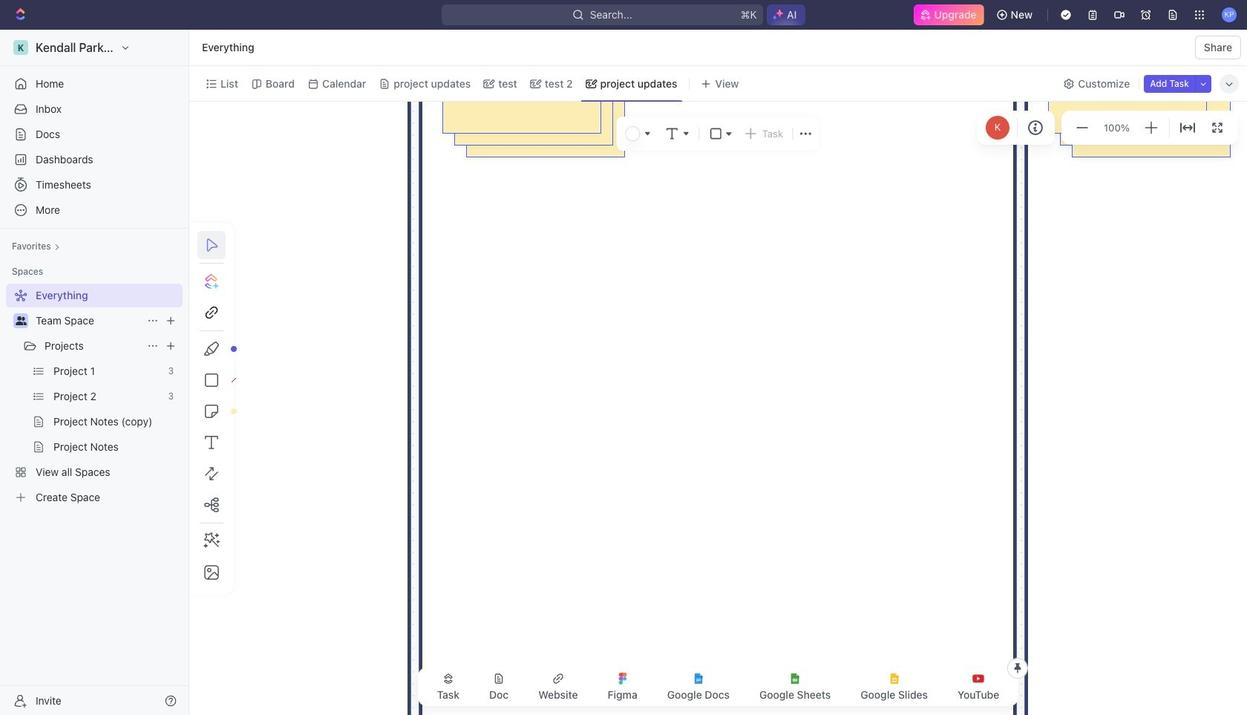 Task type: locate. For each thing, give the bounding box(es) containing it.
tree
[[6, 284, 183, 509]]

user group image
[[15, 316, 26, 325]]



Task type: vqa. For each thing, say whether or not it's contained in the screenshot.
tree
yes



Task type: describe. For each thing, give the bounding box(es) containing it.
kendall parks's workspace, , element
[[13, 40, 28, 55]]

sidebar navigation
[[0, 30, 192, 715]]

tree inside sidebar navigation
[[6, 284, 183, 509]]



